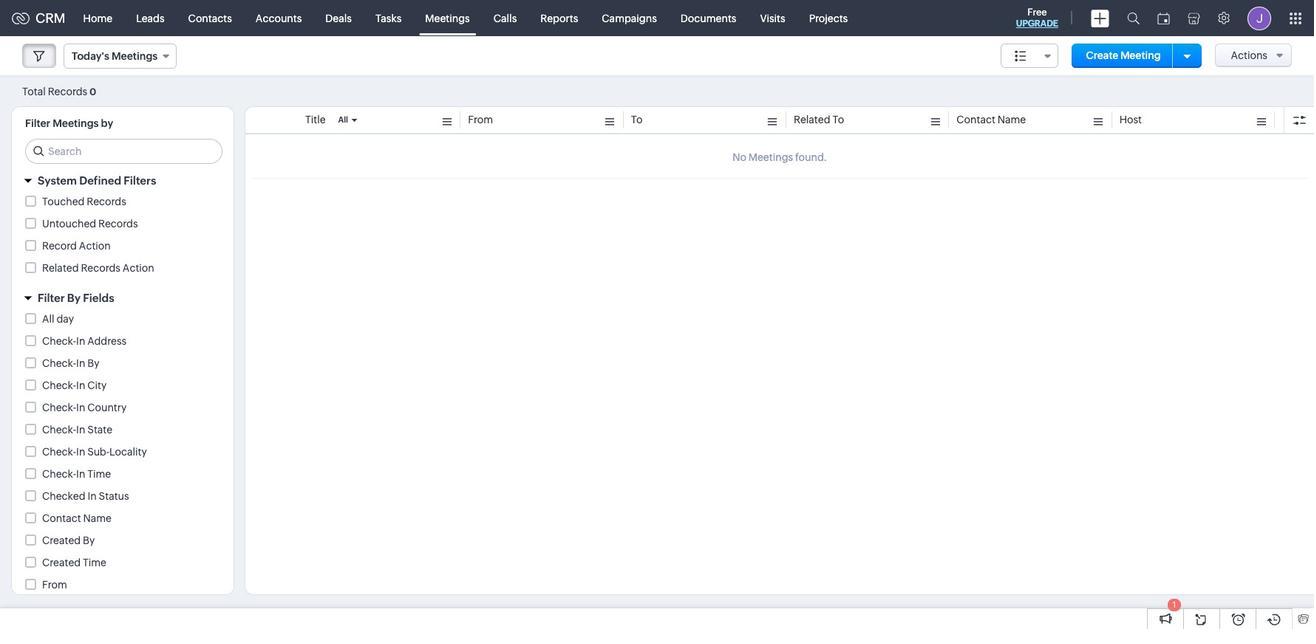 Task type: locate. For each thing, give the bounding box(es) containing it.
contact name
[[957, 114, 1026, 126], [42, 513, 112, 525]]

all
[[338, 115, 348, 124], [42, 313, 54, 325]]

check-
[[42, 336, 76, 347], [42, 358, 76, 370], [42, 380, 76, 392], [42, 402, 76, 414], [42, 424, 76, 436], [42, 446, 76, 458], [42, 469, 76, 480]]

name down checked in status
[[83, 513, 112, 525]]

1 horizontal spatial contact
[[957, 114, 996, 126]]

check-in state
[[42, 424, 112, 436]]

related for related to
[[794, 114, 830, 126]]

in for state
[[76, 424, 85, 436]]

filter up all day
[[38, 292, 65, 305]]

1 vertical spatial by
[[87, 358, 99, 370]]

1 vertical spatial meetings
[[112, 50, 158, 62]]

name down size "image" at the right top of the page
[[998, 114, 1026, 126]]

1 vertical spatial filter
[[38, 292, 65, 305]]

related
[[794, 114, 830, 126], [42, 262, 79, 274]]

today's
[[72, 50, 109, 62]]

checked
[[42, 491, 85, 503]]

0 vertical spatial action
[[79, 240, 111, 252]]

records down touched records at top left
[[98, 218, 138, 230]]

0 vertical spatial name
[[998, 114, 1026, 126]]

records for total
[[48, 85, 87, 97]]

records left 0
[[48, 85, 87, 97]]

sub-
[[87, 446, 109, 458]]

created up created time
[[42, 535, 81, 547]]

country
[[87, 402, 127, 414]]

0 horizontal spatial action
[[79, 240, 111, 252]]

check- up check-in city
[[42, 358, 76, 370]]

0 vertical spatial all
[[338, 115, 348, 124]]

0 horizontal spatial related
[[42, 262, 79, 274]]

contacts
[[188, 12, 232, 24]]

by
[[67, 292, 81, 305], [87, 358, 99, 370], [83, 535, 95, 547]]

0 vertical spatial filter
[[25, 118, 50, 129]]

filter by fields
[[38, 292, 114, 305]]

in up check-in by
[[76, 336, 85, 347]]

created
[[42, 535, 81, 547], [42, 557, 81, 569]]

meetings
[[425, 12, 470, 24], [112, 50, 158, 62], [53, 118, 99, 129]]

1 vertical spatial contact
[[42, 513, 81, 525]]

crm
[[35, 10, 65, 26]]

all day
[[42, 313, 74, 325]]

in left state
[[76, 424, 85, 436]]

home link
[[71, 0, 124, 36]]

system
[[38, 174, 77, 187]]

address
[[87, 336, 126, 347]]

check- down all day
[[42, 336, 76, 347]]

by up the day on the left of the page
[[67, 292, 81, 305]]

2 created from the top
[[42, 557, 81, 569]]

name
[[998, 114, 1026, 126], [83, 513, 112, 525]]

action up related records action
[[79, 240, 111, 252]]

calendar image
[[1157, 12, 1170, 24]]

contacts link
[[176, 0, 244, 36]]

system defined filters
[[38, 174, 156, 187]]

check- up check-in time
[[42, 446, 76, 458]]

0 horizontal spatial meetings
[[53, 118, 99, 129]]

in left city
[[76, 380, 85, 392]]

0 horizontal spatial all
[[42, 313, 54, 325]]

by up created time
[[83, 535, 95, 547]]

4 check- from the top
[[42, 402, 76, 414]]

in for sub-
[[76, 446, 85, 458]]

in
[[76, 336, 85, 347], [76, 358, 85, 370], [76, 380, 85, 392], [76, 402, 85, 414], [76, 424, 85, 436], [76, 446, 85, 458], [76, 469, 85, 480], [87, 491, 97, 503]]

reports
[[541, 12, 578, 24]]

accounts link
[[244, 0, 314, 36]]

untouched records
[[42, 218, 138, 230]]

by inside filter by fields dropdown button
[[67, 292, 81, 305]]

check-in country
[[42, 402, 127, 414]]

1 created from the top
[[42, 535, 81, 547]]

projects link
[[797, 0, 860, 36]]

1 horizontal spatial from
[[468, 114, 493, 126]]

0 horizontal spatial contact
[[42, 513, 81, 525]]

filter
[[25, 118, 50, 129], [38, 292, 65, 305]]

7 check- from the top
[[42, 469, 76, 480]]

5 check- from the top
[[42, 424, 76, 436]]

in left status
[[87, 491, 97, 503]]

check-in sub-locality
[[42, 446, 147, 458]]

1 vertical spatial related
[[42, 262, 79, 274]]

check- down check-in by
[[42, 380, 76, 392]]

records for touched
[[87, 196, 126, 208]]

records
[[48, 85, 87, 97], [87, 196, 126, 208], [98, 218, 138, 230], [81, 262, 120, 274]]

in up check-in state
[[76, 402, 85, 414]]

host
[[1120, 114, 1142, 126]]

documents link
[[669, 0, 748, 36]]

2 check- from the top
[[42, 358, 76, 370]]

1 to from the left
[[631, 114, 643, 126]]

by up city
[[87, 358, 99, 370]]

0 vertical spatial meetings
[[425, 12, 470, 24]]

meetings inside field
[[112, 50, 158, 62]]

0
[[89, 86, 96, 97]]

contact
[[957, 114, 996, 126], [42, 513, 81, 525]]

1 vertical spatial contact name
[[42, 513, 112, 525]]

records up fields
[[81, 262, 120, 274]]

day
[[56, 313, 74, 325]]

contact name up created by
[[42, 513, 112, 525]]

6 check- from the top
[[42, 446, 76, 458]]

time
[[87, 469, 111, 480], [83, 557, 106, 569]]

1 horizontal spatial meetings
[[112, 50, 158, 62]]

0 vertical spatial created
[[42, 535, 81, 547]]

1 vertical spatial action
[[123, 262, 154, 274]]

0 vertical spatial contact name
[[957, 114, 1026, 126]]

today's meetings
[[72, 50, 158, 62]]

contact name down size "image" at the right top of the page
[[957, 114, 1026, 126]]

search element
[[1118, 0, 1149, 36]]

city
[[87, 380, 107, 392]]

logo image
[[12, 12, 30, 24]]

1 horizontal spatial action
[[123, 262, 154, 274]]

time down created by
[[83, 557, 106, 569]]

0 vertical spatial by
[[67, 292, 81, 305]]

0 vertical spatial related
[[794, 114, 830, 126]]

action up filter by fields dropdown button
[[123, 262, 154, 274]]

accounts
[[256, 12, 302, 24]]

total records 0
[[22, 85, 96, 97]]

check- down the check-in country
[[42, 424, 76, 436]]

1 horizontal spatial all
[[338, 115, 348, 124]]

check-in address
[[42, 336, 126, 347]]

from
[[468, 114, 493, 126], [42, 579, 67, 591]]

free upgrade
[[1016, 7, 1058, 29]]

0 horizontal spatial to
[[631, 114, 643, 126]]

check- for check-in address
[[42, 336, 76, 347]]

2 vertical spatial meetings
[[53, 118, 99, 129]]

visits
[[760, 12, 785, 24]]

defined
[[79, 174, 121, 187]]

in for by
[[76, 358, 85, 370]]

to
[[631, 114, 643, 126], [833, 114, 844, 126]]

action
[[79, 240, 111, 252], [123, 262, 154, 274]]

fields
[[83, 292, 114, 305]]

1 vertical spatial name
[[83, 513, 112, 525]]

all left the day on the left of the page
[[42, 313, 54, 325]]

related to
[[794, 114, 844, 126]]

calls
[[494, 12, 517, 24]]

2 horizontal spatial meetings
[[425, 12, 470, 24]]

1 vertical spatial created
[[42, 557, 81, 569]]

meetings left by
[[53, 118, 99, 129]]

meetings for filter meetings by
[[53, 118, 99, 129]]

time down sub-
[[87, 469, 111, 480]]

leads
[[136, 12, 165, 24]]

meetings left 'calls' link on the top
[[425, 12, 470, 24]]

created for created by
[[42, 535, 81, 547]]

create meeting
[[1086, 50, 1161, 61]]

in up checked in status
[[76, 469, 85, 480]]

filter down total
[[25, 118, 50, 129]]

all right title at top left
[[338, 115, 348, 124]]

in down check-in address
[[76, 358, 85, 370]]

in left sub-
[[76, 446, 85, 458]]

filter meetings by
[[25, 118, 113, 129]]

created down created by
[[42, 557, 81, 569]]

check- for check-in country
[[42, 402, 76, 414]]

2 vertical spatial by
[[83, 535, 95, 547]]

check-in by
[[42, 358, 99, 370]]

filter inside filter by fields dropdown button
[[38, 292, 65, 305]]

campaigns
[[602, 12, 657, 24]]

related for related records action
[[42, 262, 79, 274]]

total
[[22, 85, 46, 97]]

1 vertical spatial from
[[42, 579, 67, 591]]

records down defined
[[87, 196, 126, 208]]

free
[[1028, 7, 1047, 18]]

check- up "checked"
[[42, 469, 76, 480]]

meetings down the leads link
[[112, 50, 158, 62]]

3 check- from the top
[[42, 380, 76, 392]]

by for created
[[83, 535, 95, 547]]

profile image
[[1248, 6, 1271, 30]]

state
[[87, 424, 112, 436]]

1 horizontal spatial related
[[794, 114, 830, 126]]

0 vertical spatial contact
[[957, 114, 996, 126]]

documents
[[681, 12, 737, 24]]

check- down check-in city
[[42, 402, 76, 414]]

1 check- from the top
[[42, 336, 76, 347]]

None field
[[1001, 44, 1058, 68]]

deals link
[[314, 0, 364, 36]]

records for related
[[81, 262, 120, 274]]

1 horizontal spatial to
[[833, 114, 844, 126]]

1 vertical spatial all
[[42, 313, 54, 325]]

0 horizontal spatial from
[[42, 579, 67, 591]]



Task type: vqa. For each thing, say whether or not it's contained in the screenshot.
bottommost the By
yes



Task type: describe. For each thing, give the bounding box(es) containing it.
create meeting button
[[1071, 44, 1176, 68]]

1 vertical spatial time
[[83, 557, 106, 569]]

profile element
[[1239, 0, 1280, 36]]

created by
[[42, 535, 95, 547]]

0 vertical spatial time
[[87, 469, 111, 480]]

2 to from the left
[[833, 114, 844, 126]]

locality
[[109, 446, 147, 458]]

create
[[1086, 50, 1119, 61]]

Search text field
[[26, 140, 222, 163]]

all for all day
[[42, 313, 54, 325]]

reports link
[[529, 0, 590, 36]]

1
[[1173, 601, 1176, 610]]

1 horizontal spatial name
[[998, 114, 1026, 126]]

related records action
[[42, 262, 154, 274]]

calls link
[[482, 0, 529, 36]]

created time
[[42, 557, 106, 569]]

check- for check-in time
[[42, 469, 76, 480]]

check- for check-in sub-locality
[[42, 446, 76, 458]]

filter by fields button
[[12, 285, 234, 311]]

by for filter
[[67, 292, 81, 305]]

in for status
[[87, 491, 97, 503]]

in for country
[[76, 402, 85, 414]]

status
[[99, 491, 129, 503]]

all for all
[[338, 115, 348, 124]]

create menu image
[[1091, 9, 1109, 27]]

touched records
[[42, 196, 126, 208]]

upgrade
[[1016, 18, 1058, 29]]

campaigns link
[[590, 0, 669, 36]]

0 vertical spatial from
[[468, 114, 493, 126]]

check- for check-in city
[[42, 380, 76, 392]]

visits link
[[748, 0, 797, 36]]

home
[[83, 12, 112, 24]]

check- for check-in state
[[42, 424, 76, 436]]

actions
[[1231, 50, 1268, 61]]

filter for filter meetings by
[[25, 118, 50, 129]]

leads link
[[124, 0, 176, 36]]

touched
[[42, 196, 85, 208]]

tasks
[[375, 12, 402, 24]]

record
[[42, 240, 77, 252]]

records for untouched
[[98, 218, 138, 230]]

check-in time
[[42, 469, 111, 480]]

record action
[[42, 240, 111, 252]]

0 horizontal spatial name
[[83, 513, 112, 525]]

system defined filters button
[[12, 168, 234, 194]]

crm link
[[12, 10, 65, 26]]

size image
[[1015, 50, 1026, 63]]

filter for filter by fields
[[38, 292, 65, 305]]

meetings link
[[413, 0, 482, 36]]

in for time
[[76, 469, 85, 480]]

1 horizontal spatial contact name
[[957, 114, 1026, 126]]

deals
[[325, 12, 352, 24]]

create menu element
[[1082, 0, 1118, 36]]

in for address
[[76, 336, 85, 347]]

created for created time
[[42, 557, 81, 569]]

search image
[[1127, 12, 1140, 24]]

in for city
[[76, 380, 85, 392]]

filters
[[124, 174, 156, 187]]

check- for check-in by
[[42, 358, 76, 370]]

meetings for today's meetings
[[112, 50, 158, 62]]

Today's Meetings field
[[64, 44, 177, 69]]

title
[[305, 114, 326, 126]]

by
[[101, 118, 113, 129]]

check-in city
[[42, 380, 107, 392]]

tasks link
[[364, 0, 413, 36]]

checked in status
[[42, 491, 129, 503]]

meeting
[[1121, 50, 1161, 61]]

0 horizontal spatial contact name
[[42, 513, 112, 525]]

projects
[[809, 12, 848, 24]]

untouched
[[42, 218, 96, 230]]



